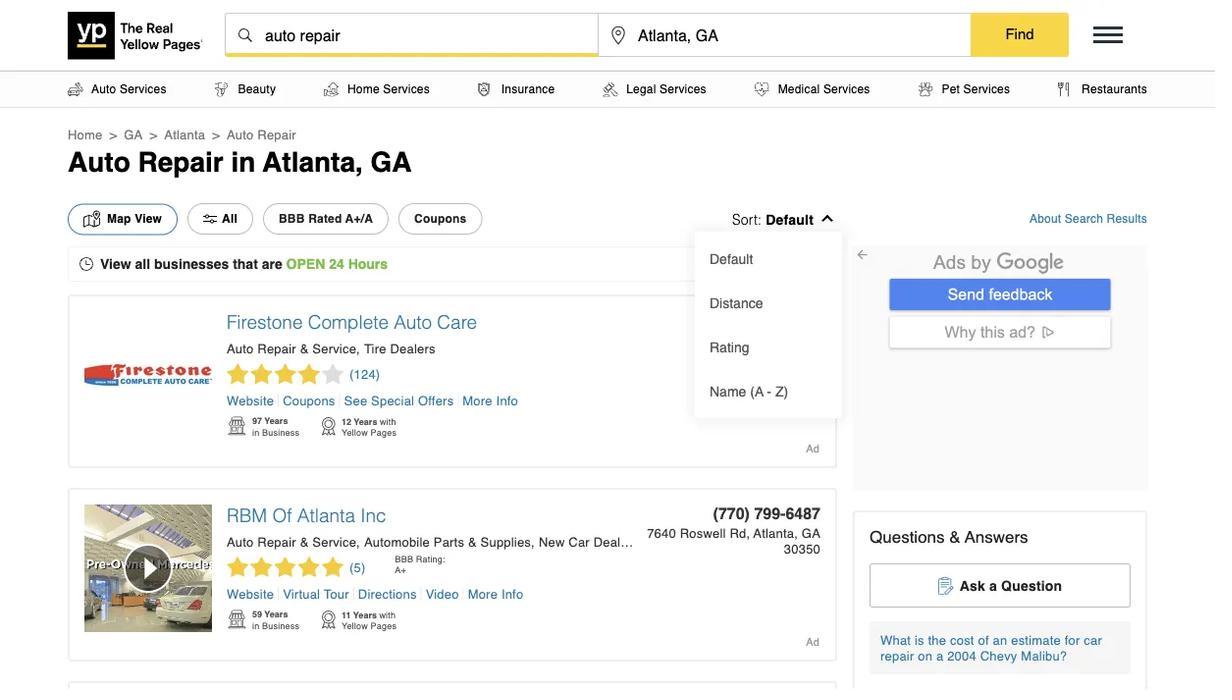 Task type: vqa. For each thing, say whether or not it's contained in the screenshot.
the topmost GA
yes



Task type: locate. For each thing, give the bounding box(es) containing it.
1 website link from the top
[[227, 393, 279, 408]]

0 horizontal spatial atlanta
[[164, 127, 205, 142]]

services right home
[[383, 82, 430, 96]]

automobile
[[364, 535, 430, 549]]

years inside 12 years with yellow pages
[[354, 416, 377, 427]]

name (a - z) link
[[700, 369, 838, 413]]

malibu?
[[1022, 649, 1068, 663]]

website up 59
[[227, 587, 274, 601]]

364-
[[754, 311, 786, 329]]

2 horizontal spatial a
[[990, 578, 998, 594]]

ad up 6487
[[806, 442, 820, 455]]

1 auto repair & service link from the top
[[227, 341, 360, 356]]

2 pages from the top
[[371, 621, 397, 631]]

2 ad from the top
[[806, 636, 820, 648]]

ad for rbm of atlanta inc
[[806, 636, 820, 648]]

ask
[[960, 578, 986, 594]]

(124) link
[[227, 363, 380, 385]]

new car dealers link
[[539, 535, 643, 549]]

coupons link
[[279, 393, 340, 408]]

view left all
[[100, 256, 131, 272]]

yellow down "12"
[[342, 427, 368, 437]]

with inside 12 years with yellow pages
[[380, 416, 396, 427]]

0 vertical spatial website link
[[227, 393, 279, 408]]

in inside 97 years in business
[[252, 427, 260, 437]]

sort:
[[733, 212, 762, 227]]

24
[[329, 256, 344, 272]]

with down directions
[[379, 610, 396, 620]]

1 vertical spatial website
[[227, 587, 274, 601]]

yp image left 97
[[227, 415, 247, 437]]

more right offers
[[463, 393, 493, 408]]

years right 11
[[353, 610, 377, 620]]

all
[[135, 256, 150, 272]]

1 service from the top
[[313, 341, 357, 356]]

2 auto repair & service link from the top
[[227, 535, 360, 549]]

1 vertical spatial default
[[710, 251, 753, 267]]

1 ad from the top
[[806, 442, 820, 455]]

website link up 59
[[227, 587, 279, 601]]

auto repair & service link up "(5)" link
[[227, 535, 360, 549]]

1 vertical spatial service
[[313, 535, 357, 549]]

find button
[[971, 13, 1069, 56]]

dealers right tire
[[390, 341, 436, 356]]

atlanta right of on the bottom left
[[297, 505, 355, 527]]

sort: default
[[733, 212, 814, 227]]

website up 97
[[227, 393, 274, 408]]

2 website from the top
[[227, 587, 274, 601]]

0 vertical spatial website
[[227, 393, 274, 408]]

website link
[[227, 393, 279, 408], [227, 587, 279, 601]]

0 vertical spatial more
[[463, 393, 493, 408]]

0 vertical spatial dealers
[[390, 341, 436, 356]]

bbb inside bbb rating: a+
[[395, 554, 413, 564]]

1 pages from the top
[[371, 427, 397, 437]]

business down virtual
[[262, 621, 300, 631]]

1 vertical spatial business
[[262, 621, 300, 631]]

1 website from the top
[[227, 393, 274, 408]]

1 with from the top
[[380, 416, 396, 427]]

1 vertical spatial bbb
[[395, 554, 413, 564]]

(5) link
[[227, 557, 366, 578]]

services right auto
[[120, 82, 167, 96]]

1 vertical spatial ga
[[371, 146, 412, 178]]

bbb left rated
[[279, 212, 305, 226]]

website virtual tour directions video more info
[[227, 587, 524, 601]]

more right the video link
[[468, 587, 498, 601]]

ga inside (770) 799-6487 7640 roswell rd, atlanta, ga 30350
[[802, 526, 821, 541]]

0 vertical spatial find
[[1006, 26, 1035, 43]]

complete
[[308, 312, 389, 333]]

& down rbm of atlanta inc link
[[300, 535, 309, 549]]

auto down home link
[[68, 146, 130, 178]]

coupons
[[414, 212, 467, 226], [283, 393, 335, 408]]

supplies
[[481, 535, 531, 549]]

website link for coupons
[[227, 393, 279, 408]]

0 vertical spatial business
[[262, 427, 300, 437]]

2 with from the top
[[379, 610, 396, 620]]

12
[[342, 416, 352, 427]]

1 horizontal spatial coupons
[[414, 212, 467, 226]]

hours
[[348, 256, 388, 272]]

service down the complete
[[313, 341, 357, 356]]

yellow for 11
[[342, 621, 368, 631]]

2 services from the left
[[383, 82, 430, 96]]

a inside what is the cost of an estimate for car repair on a 2004 chevy malibu?
[[937, 649, 944, 663]]

pages for 12 years
[[371, 427, 397, 437]]

a down '364-'
[[764, 333, 772, 348]]

are
[[262, 256, 283, 272]]

that
[[233, 256, 258, 272]]

1 vertical spatial atlanta,
[[754, 526, 798, 541]]

0 horizontal spatial ga
[[124, 127, 143, 142]]

0 vertical spatial info
[[496, 393, 518, 408]]

1 horizontal spatial bbb
[[395, 554, 413, 564]]

1 horizontal spatial find
[[1006, 26, 1035, 43]]

ga up a+/a
[[371, 146, 412, 178]]

all
[[222, 212, 238, 226]]

& right parts
[[468, 535, 477, 549]]

more
[[463, 393, 493, 408], [468, 587, 498, 601]]

ask a question link
[[870, 564, 1131, 608]]

(124)
[[350, 367, 380, 381]]

1 vertical spatial website link
[[227, 587, 279, 601]]

0 horizontal spatial a
[[764, 333, 772, 348]]

in down 97
[[252, 427, 260, 437]]

years inside 11 years with yellow pages
[[353, 610, 377, 620]]

yp image for 97 years
[[227, 415, 247, 437]]

yp image
[[227, 415, 247, 437], [227, 609, 247, 630], [320, 609, 337, 630]]

inc
[[361, 505, 387, 527]]

directions link
[[354, 587, 422, 601]]

browse home services image
[[324, 82, 339, 97]]

0 vertical spatial yellow
[[342, 427, 368, 437]]

coupons right a+/a
[[414, 212, 467, 226]]

services right pet
[[964, 82, 1011, 96]]

2 vertical spatial in
[[252, 621, 260, 631]]

1 services from the left
[[120, 82, 167, 96]]

1 yellow from the top
[[342, 427, 368, 437]]

rbm of atlanta inc image
[[33, 505, 261, 632]]

1 vertical spatial coupons
[[283, 393, 335, 408]]

1 horizontal spatial view
[[135, 212, 162, 226]]

with down special
[[380, 416, 396, 427]]

in down auto repair
[[231, 146, 256, 178]]

0 vertical spatial pages
[[371, 427, 397, 437]]

on
[[918, 649, 933, 663]]

in inside 59 years in business
[[252, 621, 260, 631]]

Where? text field
[[599, 14, 971, 57]]

services for medical services
[[824, 82, 870, 96]]

1 vertical spatial pages
[[371, 621, 397, 631]]

website
[[227, 393, 274, 408], [227, 587, 274, 601]]

pages
[[371, 427, 397, 437], [371, 621, 397, 631]]

atlanta, down auto repair
[[263, 146, 363, 178]]

1 vertical spatial more
[[468, 587, 498, 601]]

2 business from the top
[[262, 621, 300, 631]]

1 vertical spatial auto repair & service link
[[227, 535, 360, 549]]

z)
[[776, 383, 789, 399]]

years
[[265, 415, 288, 426], [354, 416, 377, 427], [265, 609, 288, 619], [353, 610, 377, 620]]

services
[[120, 82, 167, 96], [383, 82, 430, 96], [660, 82, 707, 96], [824, 82, 870, 96], [964, 82, 1011, 96]]

1 business from the top
[[262, 427, 300, 437]]

pages inside 12 years with yellow pages
[[371, 427, 397, 437]]

info down supplies
[[502, 587, 524, 601]]

yellow for 12
[[342, 427, 368, 437]]

& up (124) link
[[300, 341, 309, 356]]

ga down the "auto services"
[[124, 127, 143, 142]]

bbb for bbb rating: a+
[[395, 554, 413, 564]]

business
[[262, 427, 300, 437], [262, 621, 300, 631]]

1 vertical spatial info
[[502, 587, 524, 601]]

browse medical services image
[[755, 82, 770, 97]]

auto down rbm
[[227, 535, 254, 549]]

1 vertical spatial a
[[990, 578, 998, 594]]

services right the medical
[[824, 82, 870, 96]]

rating:
[[416, 554, 446, 564]]

0 horizontal spatial find
[[735, 333, 761, 348]]

services right legal
[[660, 82, 707, 96]]

about search results
[[1030, 212, 1148, 226]]

0 vertical spatial in
[[231, 146, 256, 178]]

a
[[764, 333, 772, 348], [990, 578, 998, 594], [937, 649, 944, 663]]

services for auto services
[[120, 82, 167, 96]]

service inside rbm of atlanta inc auto repair & service automobile parts & supplies new car dealers
[[313, 535, 357, 549]]

find down '(800)'
[[735, 333, 761, 348]]

info right offers
[[496, 393, 518, 408]]

0 vertical spatial atlanta
[[164, 127, 205, 142]]

1 horizontal spatial default
[[766, 212, 814, 227]]

directions
[[358, 587, 417, 601]]

yellow inside 11 years with yellow pages
[[342, 621, 368, 631]]

0 horizontal spatial view
[[100, 256, 131, 272]]

map view link
[[68, 204, 178, 235]]

see
[[344, 393, 368, 408]]

auto
[[91, 82, 116, 96]]

a right on
[[937, 649, 944, 663]]

more info link right offers
[[459, 393, 518, 408]]

offers
[[418, 393, 454, 408]]

years for 97
[[265, 415, 288, 426]]

0 vertical spatial more info link
[[459, 393, 518, 408]]

0 vertical spatial bbb
[[279, 212, 305, 226]]

business for 59 years
[[262, 621, 300, 631]]

(800) 364-4314 find a location
[[713, 311, 821, 348]]

years right 59
[[265, 609, 288, 619]]

advertisement region
[[853, 245, 1148, 491]]

years for 59
[[265, 609, 288, 619]]

business inside 97 years in business
[[262, 427, 300, 437]]

ga up 30350
[[802, 526, 821, 541]]

ad left what
[[806, 636, 820, 648]]

a inside "ask a question" link
[[990, 578, 998, 594]]

find up pet services
[[1006, 26, 1035, 43]]

default link right sort:
[[766, 212, 824, 227]]

auto repair
[[227, 127, 296, 142]]

service inside firestone complete auto care auto repair & service tire dealers
[[313, 341, 357, 356]]

rbm of atlanta inc link
[[227, 505, 387, 527]]

2 yellow from the top
[[342, 621, 368, 631]]

atlanta right ga link
[[164, 127, 205, 142]]

atlanta link
[[164, 127, 205, 142]]

pages inside 11 years with yellow pages
[[371, 621, 397, 631]]

pages down directions
[[371, 621, 397, 631]]

view right map
[[135, 212, 162, 226]]

service for complete
[[313, 341, 357, 356]]

yellow down 11
[[342, 621, 368, 631]]

repair down of on the bottom left
[[258, 535, 296, 549]]

car
[[1084, 633, 1103, 648]]

default down sort:
[[710, 251, 753, 267]]

repair inside rbm of atlanta inc auto repair & service automobile parts & supplies new car dealers
[[258, 535, 296, 549]]

3 services from the left
[[660, 82, 707, 96]]

0 vertical spatial default link
[[766, 212, 824, 227]]

firestone complete auto care image
[[84, 311, 212, 439]]

dealers right "car"
[[594, 535, 639, 549]]

0 horizontal spatial default
[[710, 251, 753, 267]]

ask a question image
[[938, 576, 955, 595]]

atlanta,
[[263, 146, 363, 178], [754, 526, 798, 541]]

2004
[[948, 649, 977, 663]]

find
[[1006, 26, 1035, 43], [735, 333, 761, 348]]

years right 97
[[265, 415, 288, 426]]

years inside 97 years in business
[[265, 415, 288, 426]]

1 horizontal spatial dealers
[[594, 535, 639, 549]]

atlanta, inside (770) 799-6487 7640 roswell rd, atlanta, ga 30350
[[754, 526, 798, 541]]

name
[[710, 383, 747, 399]]

in down 59
[[252, 621, 260, 631]]

business down coupons link
[[262, 427, 300, 437]]

yellow inside 12 years with yellow pages
[[342, 427, 368, 437]]

2 vertical spatial ga
[[802, 526, 821, 541]]

coupons down (124) link
[[283, 393, 335, 408]]

1 horizontal spatial ga
[[371, 146, 412, 178]]

1 vertical spatial with
[[379, 610, 396, 620]]

799-
[[754, 504, 786, 522]]

5 services from the left
[[964, 82, 1011, 96]]

in for auto
[[231, 146, 256, 178]]

tire dealers link
[[364, 341, 436, 356]]

0 vertical spatial auto repair & service link
[[227, 341, 360, 356]]

more info link
[[459, 393, 518, 408], [464, 587, 524, 601]]

&
[[300, 341, 309, 356], [950, 527, 961, 546], [300, 535, 309, 549], [468, 535, 477, 549]]

repair inside firestone complete auto care auto repair & service tire dealers
[[258, 341, 296, 356]]

2 website link from the top
[[227, 587, 279, 601]]

business inside 59 years in business
[[262, 621, 300, 631]]

home services
[[348, 82, 430, 96]]

years for 12
[[354, 416, 377, 427]]

a right the ask
[[990, 578, 998, 594]]

1 vertical spatial dealers
[[594, 535, 639, 549]]

services for home services
[[383, 82, 430, 96]]

a+/a
[[345, 212, 373, 226]]

1 vertical spatial atlanta
[[297, 505, 355, 527]]

bbb up a+
[[395, 554, 413, 564]]

legal services
[[627, 82, 707, 96]]

auto repair & service link up (124) link
[[227, 341, 360, 356]]

in for 59
[[252, 621, 260, 631]]

auto down firestone
[[227, 341, 254, 356]]

1 horizontal spatial atlanta
[[297, 505, 355, 527]]

1 horizontal spatial a
[[937, 649, 944, 663]]

rbm of atlanta inc auto repair & service automobile parts & supplies new car dealers
[[227, 505, 639, 549]]

1 horizontal spatial atlanta,
[[754, 526, 798, 541]]

1 vertical spatial view
[[100, 256, 131, 272]]

0 horizontal spatial dealers
[[390, 341, 436, 356]]

with for 11 years
[[379, 610, 396, 620]]

1 vertical spatial in
[[252, 427, 260, 437]]

atlanta, down 799-
[[754, 526, 798, 541]]

1 vertical spatial yellow
[[342, 621, 368, 631]]

open 24 hours link
[[286, 256, 388, 272]]

businesses
[[154, 256, 229, 272]]

all link
[[188, 203, 253, 235]]

years inside 59 years in business
[[265, 609, 288, 619]]

what
[[881, 633, 911, 648]]

0 vertical spatial service
[[313, 341, 357, 356]]

0 horizontal spatial bbb
[[279, 212, 305, 226]]

default
[[766, 212, 814, 227], [710, 251, 753, 267]]

about search results link
[[1030, 212, 1148, 226]]

map view
[[107, 212, 162, 226]]

more info link right video
[[464, 587, 524, 601]]

results
[[1107, 212, 1148, 226]]

2 horizontal spatial ga
[[802, 526, 821, 541]]

pages down special
[[371, 427, 397, 437]]

repair down firestone
[[258, 341, 296, 356]]

4 services from the left
[[824, 82, 870, 96]]

2 service from the top
[[313, 535, 357, 549]]

1 vertical spatial ad
[[806, 636, 820, 648]]

of
[[978, 633, 989, 648]]

2 vertical spatial a
[[937, 649, 944, 663]]

years right "12"
[[354, 416, 377, 427]]

0 vertical spatial with
[[380, 416, 396, 427]]

0 vertical spatial ad
[[806, 442, 820, 455]]

0 vertical spatial atlanta,
[[263, 146, 363, 178]]

yp image left 59
[[227, 609, 247, 630]]

default link down sort: default
[[700, 237, 838, 281]]

yp image left 11
[[320, 609, 337, 630]]

website link up 97
[[227, 393, 279, 408]]

atlanta
[[164, 127, 205, 142], [297, 505, 355, 527]]

insurance
[[502, 82, 555, 96]]

open
[[286, 256, 325, 272]]

ask a question
[[960, 578, 1063, 594]]

service up the (5)
[[313, 535, 357, 549]]

with inside 11 years with yellow pages
[[379, 610, 396, 620]]

1 vertical spatial find
[[735, 333, 761, 348]]

default right sort:
[[766, 212, 814, 227]]

years for 11
[[353, 610, 377, 620]]

0 vertical spatial a
[[764, 333, 772, 348]]

new
[[539, 535, 565, 549]]



Task type: describe. For each thing, give the bounding box(es) containing it.
info for website coupons see special offers more info
[[496, 393, 518, 408]]

dealers inside firestone complete auto care auto repair & service tire dealers
[[390, 341, 436, 356]]

yp image
[[320, 415, 337, 437]]

website coupons see special offers more info
[[227, 393, 518, 408]]

business for 97 years
[[262, 427, 300, 437]]

medical
[[778, 82, 820, 96]]

rating
[[710, 339, 750, 355]]

1 vertical spatial more info link
[[464, 587, 524, 601]]

59 years in business
[[252, 609, 300, 631]]

browse restaurants image
[[1059, 82, 1071, 97]]

find inside button
[[1006, 26, 1035, 43]]

beauty
[[238, 82, 276, 96]]

& inside firestone complete auto care auto repair & service tire dealers
[[300, 341, 309, 356]]

tour
[[324, 587, 349, 601]]

-
[[767, 383, 772, 399]]

automobile parts & supplies link
[[364, 535, 535, 549]]

0 vertical spatial ga
[[124, 127, 143, 142]]

1 vertical spatial default link
[[700, 237, 838, 281]]

& left answers
[[950, 527, 961, 546]]

home link
[[68, 127, 103, 142]]

name (a - z)
[[710, 383, 789, 399]]

question
[[1002, 578, 1063, 594]]

(a
[[750, 383, 764, 399]]

in for 97
[[252, 427, 260, 437]]

auto inside rbm of atlanta inc auto repair & service automobile parts & supplies new car dealers
[[227, 535, 254, 549]]

website for website virtual tour directions video more info
[[227, 587, 274, 601]]

pages for 11 years
[[371, 621, 397, 631]]

(770)
[[713, 504, 750, 522]]

tire
[[364, 341, 386, 356]]

care
[[437, 312, 477, 333]]

auto repair in atlanta, ga
[[68, 146, 412, 178]]

pet services
[[942, 82, 1011, 96]]

see special offers link
[[340, 393, 459, 408]]

97 years in business
[[252, 415, 300, 437]]

services for legal services
[[660, 82, 707, 96]]

browse insurance image
[[478, 82, 490, 97]]

virtual tour link
[[279, 587, 354, 601]]

bbb for bbb rated a+/a
[[279, 212, 305, 226]]

auto services
[[91, 82, 167, 96]]

repair
[[881, 649, 915, 663]]

video
[[426, 587, 459, 601]]

an
[[993, 633, 1008, 648]]

repair down atlanta link
[[138, 146, 224, 178]]

rbm
[[227, 505, 267, 527]]

website for website coupons see special offers more info
[[227, 393, 274, 408]]

for
[[1065, 633, 1081, 648]]

with for 12 years
[[380, 416, 396, 427]]

restaurants
[[1082, 82, 1148, 96]]

0 horizontal spatial coupons
[[283, 393, 335, 408]]

view all businesses that are open 24 hours
[[100, 256, 388, 272]]

legal
[[627, 82, 656, 96]]

the real yellow pages logo image
[[68, 12, 205, 59]]

11 years with yellow pages
[[342, 610, 397, 631]]

find inside '(800) 364-4314 find a location'
[[735, 333, 761, 348]]

0 vertical spatial default
[[766, 212, 814, 227]]

more for video
[[468, 587, 498, 601]]

rd,
[[730, 526, 750, 541]]

search
[[1065, 212, 1104, 226]]

browse beauty image
[[215, 82, 228, 97]]

map
[[107, 212, 131, 226]]

7640
[[647, 526, 676, 541]]

repair up auto repair in atlanta, ga
[[258, 127, 296, 142]]

cost
[[950, 633, 975, 648]]

medical services
[[778, 82, 870, 96]]

6487
[[786, 504, 821, 522]]

is
[[915, 633, 925, 648]]

a+
[[395, 565, 406, 575]]

website link for virtual tour
[[227, 587, 279, 601]]

11
[[342, 610, 351, 620]]

auto repair & service link for firestone complete auto care
[[227, 341, 360, 356]]

Find a business text field
[[226, 14, 598, 57]]

browse pet services image
[[918, 82, 933, 97]]

(5)
[[350, 560, 366, 575]]

(800)
[[713, 311, 750, 329]]

30350
[[784, 542, 821, 556]]

browse auto services image
[[68, 82, 84, 97]]

chevy
[[981, 649, 1018, 663]]

(770) 799-6487 7640 roswell rd, atlanta, ga 30350
[[647, 504, 821, 556]]

find a location link
[[713, 333, 821, 348]]

4314
[[786, 311, 821, 329]]

atlanta inside rbm of atlanta inc auto repair & service automobile parts & supplies new car dealers
[[297, 505, 355, 527]]

video link
[[422, 587, 464, 601]]

more for offers
[[463, 393, 493, 408]]

auto up auto repair in atlanta, ga
[[227, 127, 254, 142]]

services for pet services
[[964, 82, 1011, 96]]

a inside '(800) 364-4314 find a location'
[[764, 333, 772, 348]]

the
[[928, 633, 947, 648]]

distance link
[[700, 281, 838, 325]]

0 horizontal spatial atlanta,
[[263, 146, 363, 178]]

0 vertical spatial view
[[135, 212, 162, 226]]

virtual
[[283, 587, 320, 601]]

what is the cost of an estimate for car repair on a 2004 chevy malibu? link
[[870, 622, 1131, 675]]

info for website virtual tour directions video more info
[[502, 587, 524, 601]]

bbb rating: a+
[[395, 554, 446, 575]]

questions & answers
[[870, 527, 1029, 546]]

97
[[252, 415, 262, 426]]

auto repair & service link for rbm of atlanta inc
[[227, 535, 360, 549]]

service for of
[[313, 535, 357, 549]]

12 years with yellow pages
[[342, 416, 397, 437]]

what is the cost of an estimate for car repair on a 2004 chevy malibu?
[[881, 633, 1103, 663]]

car
[[569, 535, 590, 549]]

answers
[[965, 527, 1029, 546]]

ad for firestone complete auto care
[[806, 442, 820, 455]]

yp image for 59 years
[[227, 609, 247, 630]]

about
[[1030, 212, 1062, 226]]

parts
[[434, 535, 465, 549]]

home
[[348, 82, 380, 96]]

59
[[252, 609, 262, 619]]

auto up tire dealers link
[[394, 312, 432, 333]]

dealers inside rbm of atlanta inc auto repair & service automobile parts & supplies new car dealers
[[594, 535, 639, 549]]

estimate
[[1012, 633, 1061, 648]]

rating link
[[700, 325, 838, 369]]

home
[[68, 127, 103, 142]]

browse legal services image
[[603, 82, 618, 97]]

0 vertical spatial coupons
[[414, 212, 467, 226]]



